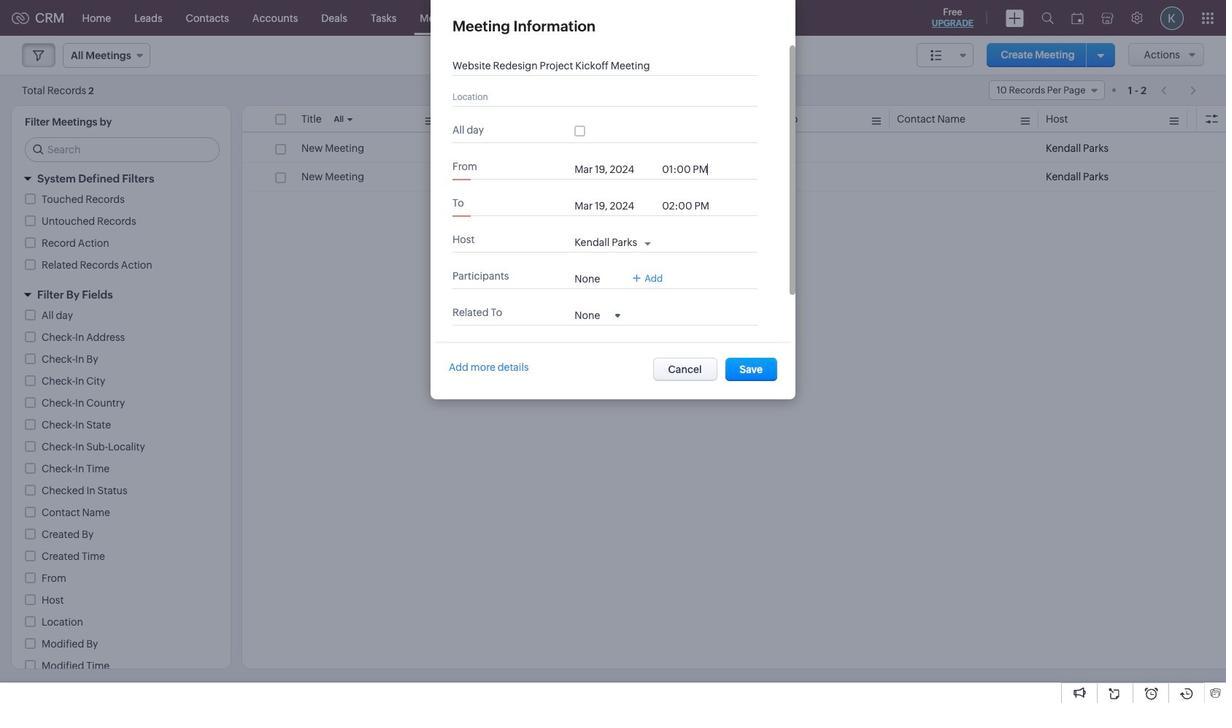 Task type: vqa. For each thing, say whether or not it's contained in the screenshot.
Rules in the "link"
no



Task type: locate. For each thing, give the bounding box(es) containing it.
None field
[[575, 309, 621, 321]]

Title text field
[[453, 60, 745, 72]]

hh:mm a text field
[[662, 200, 721, 212]]

row group
[[242, 134, 1227, 191]]

mmm d, yyyy text field
[[575, 164, 655, 175]]

navigation
[[1154, 80, 1205, 101]]

None button
[[653, 358, 718, 381], [725, 358, 778, 381], [653, 358, 718, 381], [725, 358, 778, 381]]

mmm d, yyyy text field
[[575, 200, 655, 212]]

hh:mm a text field
[[662, 164, 721, 175]]

Search text field
[[26, 138, 219, 161]]



Task type: describe. For each thing, give the bounding box(es) containing it.
Location text field
[[453, 91, 745, 102]]

logo image
[[12, 12, 29, 24]]



